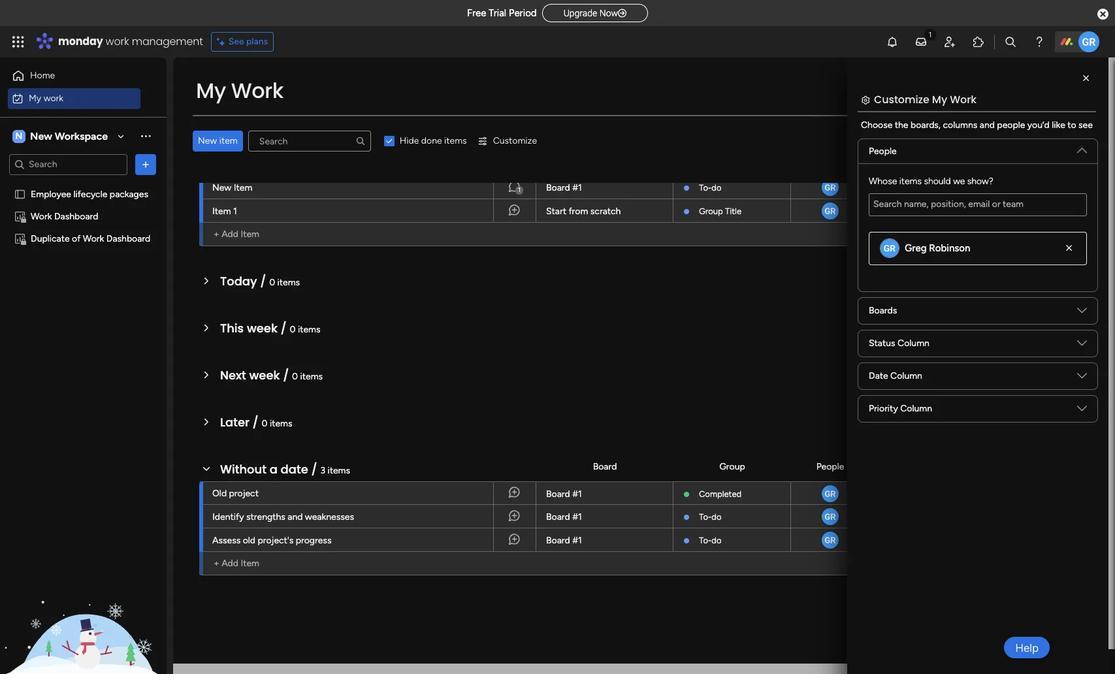Task type: vqa. For each thing, say whether or not it's contained in the screenshot.
topmost Priority
yes



Task type: locate. For each thing, give the bounding box(es) containing it.
upgrade now link
[[542, 4, 648, 22]]

items right the overdue
[[290, 136, 313, 147]]

workspace image
[[12, 129, 25, 143]]

old project
[[212, 488, 259, 499]]

0 horizontal spatial dashboard
[[54, 211, 98, 222]]

1 do from the top
[[712, 183, 722, 193]]

dapulse dropdown down arrow image
[[1078, 371, 1087, 386], [1078, 404, 1087, 418]]

items
[[444, 135, 467, 146], [290, 136, 313, 147], [900, 176, 922, 187], [277, 277, 300, 288], [298, 324, 321, 335], [300, 371, 323, 382], [270, 418, 292, 429], [328, 465, 350, 476]]

column
[[898, 338, 930, 349], [891, 371, 923, 382], [901, 403, 933, 414]]

2 vertical spatial to-do
[[699, 536, 722, 546]]

None text field
[[869, 193, 1087, 216]]

1 vertical spatial group
[[720, 461, 745, 472]]

search everything image
[[1004, 35, 1017, 48]]

dashboard
[[54, 211, 98, 222], [106, 233, 150, 244]]

2 dapulse dropdown down arrow image from the top
[[1078, 305, 1087, 320]]

help button
[[1004, 637, 1050, 659]]

+ down item 1
[[214, 229, 219, 240]]

nov left 28
[[911, 183, 927, 193]]

main content
[[173, 58, 1115, 674]]

status for status column
[[869, 338, 896, 349]]

1 vertical spatial 1
[[233, 206, 237, 217]]

v2 overdue deadline image
[[874, 158, 885, 171], [874, 181, 885, 194]]

items right done at the left of page
[[444, 135, 467, 146]]

whose
[[869, 176, 897, 187]]

0 vertical spatial dashboard
[[54, 211, 98, 222]]

#1 for second board #1 link from the bottom of the page
[[573, 512, 582, 523]]

items right date
[[328, 465, 350, 476]]

1 horizontal spatial dashboard
[[106, 233, 150, 244]]

period
[[509, 7, 537, 19]]

to- for assess old project's progress
[[699, 536, 712, 546]]

later
[[220, 414, 250, 431]]

1 vertical spatial work
[[44, 92, 63, 104]]

0 horizontal spatial my
[[29, 92, 41, 104]]

0 vertical spatial + add item
[[214, 229, 259, 240]]

2 vertical spatial dapulse dropdown down arrow image
[[1078, 338, 1087, 353]]

+ add item down assess
[[214, 558, 259, 569]]

1 vertical spatial add
[[222, 558, 238, 569]]

1 down new item
[[233, 206, 237, 217]]

new up item 1
[[212, 182, 231, 193]]

Filter dashboard by text search field
[[248, 131, 371, 152]]

employee
[[31, 189, 71, 200]]

items up next week / 0 items
[[298, 324, 321, 335]]

greg robinson image
[[820, 201, 840, 221], [880, 239, 900, 258], [820, 484, 840, 504], [820, 507, 840, 527]]

1 down customize button
[[518, 186, 521, 194]]

1 vertical spatial column
[[891, 371, 923, 382]]

next
[[220, 367, 246, 384]]

identify strengths and weaknesses
[[212, 512, 354, 523]]

dapulse dropdown down arrow image
[[1078, 140, 1087, 155], [1078, 305, 1087, 320], [1078, 338, 1087, 353]]

None search field
[[248, 131, 371, 152]]

week right next
[[249, 367, 280, 384]]

my down home
[[29, 92, 41, 104]]

1 to- from the top
[[699, 183, 712, 193]]

trial
[[489, 7, 507, 19]]

free
[[467, 7, 486, 19]]

dapulse dropdown down arrow image for priority column
[[1078, 404, 1087, 418]]

board
[[546, 182, 570, 193], [593, 461, 617, 472], [546, 489, 570, 500], [546, 512, 570, 523], [546, 535, 570, 546]]

new right n
[[30, 130, 52, 142]]

board #1 for fourth board #1 link from the bottom of the page
[[546, 182, 582, 193]]

column down 'date column' on the right of page
[[901, 403, 933, 414]]

1 vertical spatial customize
[[493, 135, 537, 146]]

choose the boards, columns and people you'd like to see
[[861, 120, 1093, 131]]

0 vertical spatial v2 overdue deadline image
[[874, 158, 885, 171]]

29
[[921, 206, 931, 216]]

1 horizontal spatial and
[[980, 120, 995, 131]]

board #1 for 4th board #1 link from the top
[[546, 535, 582, 546]]

3 #1 from the top
[[573, 512, 582, 523]]

0 vertical spatial column
[[898, 338, 930, 349]]

1 horizontal spatial work
[[106, 34, 129, 49]]

work inside "button"
[[44, 92, 63, 104]]

1 horizontal spatial my
[[196, 76, 226, 105]]

2 v2 overdue deadline image from the top
[[874, 181, 885, 194]]

1 + from the top
[[214, 229, 219, 240]]

date down boards,
[[906, 132, 925, 143]]

1 vertical spatial v2 overdue deadline image
[[874, 181, 885, 194]]

new inside workspace selection element
[[30, 130, 52, 142]]

0 vertical spatial group
[[699, 206, 723, 216]]

2 vertical spatial 3
[[320, 465, 325, 476]]

work up the "columns"
[[950, 92, 977, 107]]

2 vertical spatial people
[[817, 461, 845, 472]]

new for new item
[[212, 182, 231, 193]]

work
[[106, 34, 129, 49], [44, 92, 63, 104]]

0 horizontal spatial customize
[[493, 135, 537, 146]]

my work
[[196, 76, 284, 105]]

item 1
[[212, 206, 237, 217]]

customize
[[874, 92, 930, 107], [493, 135, 537, 146]]

and left people
[[980, 120, 995, 131]]

2 vertical spatial do
[[712, 536, 722, 546]]

notifications image
[[886, 35, 899, 48]]

1 image
[[925, 27, 936, 41]]

0 right 'today'
[[269, 277, 275, 288]]

new left item
[[198, 135, 217, 146]]

status down boards
[[869, 338, 896, 349]]

work dashboard
[[31, 211, 98, 222]]

to-
[[699, 183, 712, 193], [699, 512, 712, 522], [699, 536, 712, 546]]

items down nov 23
[[900, 176, 922, 187]]

column for priority column
[[901, 403, 933, 414]]

0 horizontal spatial 1
[[233, 206, 237, 217]]

board for 4th board #1 link from the top
[[546, 535, 570, 546]]

dapulse dropdown down arrow image for people
[[1078, 140, 1087, 155]]

1 horizontal spatial status
[[994, 132, 1020, 143]]

+ down assess
[[214, 558, 219, 569]]

0 vertical spatial date
[[906, 132, 925, 143]]

0 down this week / 0 items
[[292, 371, 298, 382]]

1 vertical spatial date
[[869, 371, 888, 382]]

0 vertical spatial customize
[[874, 92, 930, 107]]

items inside this week / 0 items
[[298, 324, 321, 335]]

do
[[712, 183, 722, 193], [712, 512, 722, 522], [712, 536, 722, 546]]

1 to-do from the top
[[699, 183, 722, 193]]

scratch
[[591, 206, 621, 217]]

people
[[997, 120, 1026, 131]]

1 vertical spatial to-
[[699, 512, 712, 522]]

next week / 0 items
[[220, 367, 323, 384]]

nov for nov 23
[[911, 160, 927, 170]]

0 vertical spatial +
[[214, 229, 219, 240]]

workspace
[[55, 130, 108, 142]]

items up without a date / 3 items
[[270, 418, 292, 429]]

2 vertical spatial to-
[[699, 536, 712, 546]]

medium
[[1082, 159, 1115, 170]]

0 vertical spatial to-do
[[699, 183, 722, 193]]

items inside today / 0 items
[[277, 277, 300, 288]]

1 horizontal spatial 1
[[518, 186, 521, 194]]

item down old
[[241, 558, 259, 569]]

2 + add item from the top
[[214, 558, 259, 569]]

1 v2 overdue deadline image from the top
[[874, 158, 885, 171]]

none text field inside main content
[[869, 193, 1087, 216]]

0 horizontal spatial date
[[869, 371, 888, 382]]

to
[[1068, 120, 1077, 131]]

0 right later at the left
[[262, 418, 268, 429]]

new
[[30, 130, 52, 142], [198, 135, 217, 146], [212, 182, 231, 193]]

0 vertical spatial people
[[817, 132, 845, 143]]

0 vertical spatial dapulse dropdown down arrow image
[[1078, 371, 1087, 386]]

dapulse dropdown down arrow image for date column
[[1078, 371, 1087, 386]]

work for my
[[44, 92, 63, 104]]

search image
[[355, 136, 366, 146]]

board #1 link
[[544, 176, 665, 201], [544, 482, 665, 507], [544, 505, 665, 530], [544, 529, 665, 553]]

item up today / 0 items at left
[[241, 229, 259, 240]]

2 vertical spatial greg robinson image
[[820, 531, 840, 550]]

to-do for new item
[[699, 183, 722, 193]]

0 vertical spatial greg robinson image
[[1079, 31, 1100, 52]]

2 horizontal spatial my
[[932, 92, 948, 107]]

to-do
[[699, 183, 722, 193], [699, 512, 722, 522], [699, 536, 722, 546]]

3 do from the top
[[712, 536, 722, 546]]

3 right project
[[244, 159, 249, 170]]

group title
[[699, 206, 742, 216]]

1 vertical spatial week
[[249, 367, 280, 384]]

and
[[980, 120, 995, 131], [288, 512, 303, 523]]

boards,
[[911, 120, 941, 131]]

my up new item
[[196, 76, 226, 105]]

greg robinson image
[[1079, 31, 1100, 52], [820, 178, 840, 197], [820, 531, 840, 550]]

a
[[270, 461, 278, 478]]

1 vertical spatial priority
[[869, 403, 898, 414]]

customize my work
[[874, 92, 977, 107]]

nov left the 23
[[911, 160, 927, 170]]

2 board #1 from the top
[[546, 489, 582, 500]]

0 vertical spatial to-
[[699, 183, 712, 193]]

3 to-do from the top
[[699, 536, 722, 546]]

0 vertical spatial work
[[106, 34, 129, 49]]

date
[[906, 132, 925, 143], [869, 371, 888, 382]]

greg robinson link
[[905, 242, 971, 254]]

my inside "button"
[[29, 92, 41, 104]]

1 dapulse dropdown down arrow image from the top
[[1078, 371, 1087, 386]]

old
[[243, 535, 256, 546]]

work right monday
[[106, 34, 129, 49]]

new inside the "new item" button
[[198, 135, 217, 146]]

items down this week / 0 items
[[300, 371, 323, 382]]

done
[[421, 135, 442, 146]]

2 #1 from the top
[[573, 489, 582, 500]]

v2 overdue deadline image left nov 28
[[874, 181, 885, 194]]

4 board #1 from the top
[[546, 535, 582, 546]]

monday work management
[[58, 34, 203, 49]]

2 vertical spatial column
[[901, 403, 933, 414]]

hide done items
[[400, 135, 467, 146]]

1 vertical spatial greg robinson image
[[820, 178, 840, 197]]

column up 'date column' on the right of page
[[898, 338, 930, 349]]

lifecycle
[[73, 189, 107, 200]]

0 vertical spatial do
[[712, 183, 722, 193]]

item
[[234, 182, 252, 193], [212, 206, 231, 217], [241, 229, 259, 240], [241, 558, 259, 569]]

add down assess
[[222, 558, 238, 569]]

1 vertical spatial to-do
[[699, 512, 722, 522]]

group
[[699, 206, 723, 216], [720, 461, 745, 472]]

3 right the overdue
[[283, 136, 288, 147]]

+ add item
[[214, 229, 259, 240], [214, 558, 259, 569]]

3 to- from the top
[[699, 536, 712, 546]]

2 vertical spatial nov
[[903, 206, 919, 216]]

dashboard down packages
[[106, 233, 150, 244]]

help
[[1016, 641, 1039, 654]]

work down home
[[44, 92, 63, 104]]

3 dapulse dropdown down arrow image from the top
[[1078, 338, 1087, 353]]

1 vertical spatial +
[[214, 558, 219, 569]]

items up this week / 0 items
[[277, 277, 300, 288]]

1 vertical spatial status
[[869, 338, 896, 349]]

list box
[[0, 180, 167, 426]]

1 vertical spatial do
[[712, 512, 722, 522]]

plans
[[246, 36, 268, 47]]

items inside later / 0 items
[[270, 418, 292, 429]]

nov for nov 28
[[911, 183, 927, 193]]

items inside 'overdue / 3 items'
[[290, 136, 313, 147]]

0 horizontal spatial 3
[[244, 159, 249, 170]]

0 horizontal spatial status
[[869, 338, 896, 349]]

upgrade
[[564, 8, 597, 18]]

and right strengths
[[288, 512, 303, 523]]

my up boards,
[[932, 92, 948, 107]]

0 horizontal spatial work
[[44, 92, 63, 104]]

of
[[72, 233, 81, 244]]

2 do from the top
[[712, 512, 722, 522]]

1 vertical spatial nov
[[911, 183, 927, 193]]

today
[[220, 273, 257, 289]]

3 board #1 from the top
[[546, 512, 582, 523]]

week right 'this'
[[247, 320, 278, 337]]

customize inside button
[[493, 135, 537, 146]]

status for status
[[994, 132, 1020, 143]]

today / 0 items
[[220, 273, 300, 289]]

nov left 29
[[903, 206, 919, 216]]

add down item 1
[[222, 229, 238, 240]]

work
[[231, 76, 284, 105], [950, 92, 977, 107], [31, 211, 52, 222], [83, 233, 104, 244]]

assess
[[212, 535, 241, 546]]

#1
[[573, 182, 582, 193], [573, 489, 582, 500], [573, 512, 582, 523], [573, 535, 582, 546]]

status down people
[[994, 132, 1020, 143]]

home button
[[8, 65, 140, 86]]

1 dapulse dropdown down arrow image from the top
[[1078, 140, 1087, 155]]

+
[[214, 229, 219, 240], [214, 558, 219, 569]]

1 horizontal spatial customize
[[874, 92, 930, 107]]

1 vertical spatial dashboard
[[106, 233, 150, 244]]

#1 for 4th board #1 link from the top
[[573, 535, 582, 546]]

show?
[[968, 176, 994, 187]]

column up priority column
[[891, 371, 923, 382]]

week
[[247, 320, 278, 337], [249, 367, 280, 384]]

dashboard up of
[[54, 211, 98, 222]]

0 vertical spatial 3
[[283, 136, 288, 147]]

3
[[283, 136, 288, 147], [244, 159, 249, 170], [320, 465, 325, 476]]

greg robinson image for assess old project's progress
[[820, 531, 840, 550]]

strengths
[[246, 512, 285, 523]]

0 vertical spatial week
[[247, 320, 278, 337]]

private dashboard image
[[14, 210, 26, 223]]

1 vertical spatial and
[[288, 512, 303, 523]]

+ add item down item 1
[[214, 229, 259, 240]]

1 #1 from the top
[[573, 182, 582, 193]]

0 vertical spatial add
[[222, 229, 238, 240]]

my
[[196, 76, 226, 105], [932, 92, 948, 107], [29, 92, 41, 104]]

v2 overdue deadline image up 'whose'
[[874, 158, 885, 171]]

1 horizontal spatial date
[[906, 132, 925, 143]]

2 dapulse dropdown down arrow image from the top
[[1078, 404, 1087, 418]]

3 board #1 link from the top
[[544, 505, 665, 530]]

1 horizontal spatial 3
[[283, 136, 288, 147]]

1 vertical spatial + add item
[[214, 558, 259, 569]]

0 inside this week / 0 items
[[290, 324, 296, 335]]

3 right date
[[320, 465, 325, 476]]

from
[[569, 206, 588, 217]]

0 inside later / 0 items
[[262, 418, 268, 429]]

inbox image
[[915, 35, 928, 48]]

0 up next week / 0 items
[[290, 324, 296, 335]]

4 #1 from the top
[[573, 535, 582, 546]]

my for my work
[[29, 92, 41, 104]]

1 board #1 from the top
[[546, 182, 582, 193]]

0 vertical spatial dapulse dropdown down arrow image
[[1078, 140, 1087, 155]]

status
[[994, 132, 1020, 143], [869, 338, 896, 349]]

group up the completed
[[720, 461, 745, 472]]

option
[[0, 182, 167, 185]]

columns
[[943, 120, 978, 131]]

1 board #1 link from the top
[[544, 176, 665, 201]]

group left title at the top of page
[[699, 206, 723, 216]]

date down status column
[[869, 371, 888, 382]]

1 vertical spatial dapulse dropdown down arrow image
[[1078, 404, 1087, 418]]

1 vertical spatial 3
[[244, 159, 249, 170]]

0 vertical spatial status
[[994, 132, 1020, 143]]

start
[[546, 206, 567, 217]]

1 vertical spatial dapulse dropdown down arrow image
[[1078, 305, 1087, 320]]

Search name, position, email or team text field
[[869, 193, 1087, 216]]

0 vertical spatial nov
[[911, 160, 927, 170]]

items inside next week / 0 items
[[300, 371, 323, 382]]

0 inside next week / 0 items
[[292, 371, 298, 382]]

2 horizontal spatial 3
[[320, 465, 325, 476]]

board for second board #1 link from the bottom of the page
[[546, 512, 570, 523]]

1
[[518, 186, 521, 194], [233, 206, 237, 217]]



Task type: describe. For each thing, give the bounding box(es) containing it.
start from scratch link
[[544, 199, 665, 224]]

new item
[[212, 182, 252, 193]]

later / 0 items
[[220, 414, 292, 431]]

now
[[600, 8, 618, 18]]

private dashboard image
[[14, 232, 26, 245]]

3 inside without a date / 3 items
[[320, 465, 325, 476]]

project
[[212, 159, 242, 170]]

v2 overdue deadline image for nov 23
[[874, 158, 885, 171]]

packages
[[110, 189, 148, 200]]

greg robinson
[[905, 242, 971, 254]]

new item
[[198, 135, 238, 146]]

id: 302390365
[[1021, 650, 1081, 661]]

duplicate of work dashboard
[[31, 233, 150, 244]]

see
[[229, 36, 244, 47]]

customize button
[[472, 131, 542, 152]]

you'd
[[1028, 120, 1050, 131]]

0 vertical spatial 1
[[518, 186, 521, 194]]

#1 for fourth board #1 link from the bottom of the page
[[573, 182, 582, 193]]

2 board #1 link from the top
[[544, 482, 665, 507]]

date column
[[869, 371, 923, 382]]

board #1 for second board #1 link from the bottom of the page
[[546, 512, 582, 523]]

work right of
[[83, 233, 104, 244]]

2 + from the top
[[214, 558, 219, 569]]

nov for nov 29
[[903, 206, 919, 216]]

0 vertical spatial priority
[[1084, 132, 1113, 143]]

duplicate
[[31, 233, 70, 244]]

dapulse dropdown down arrow image for status column
[[1078, 338, 1087, 353]]

date for date column
[[869, 371, 888, 382]]

lottie animation image
[[0, 542, 167, 674]]

2 to- from the top
[[699, 512, 712, 522]]

v2 overdue deadline image for nov 28
[[874, 181, 885, 194]]

board #1 for 2nd board #1 link from the top of the page
[[546, 489, 582, 500]]

lottie animation element
[[0, 542, 167, 674]]

date for date
[[906, 132, 925, 143]]

to- for new item
[[699, 183, 712, 193]]

the
[[895, 120, 909, 131]]

management
[[132, 34, 203, 49]]

assess old project's progress
[[212, 535, 332, 546]]

help image
[[1033, 35, 1046, 48]]

column for date column
[[891, 371, 923, 382]]

0 inside today / 0 items
[[269, 277, 275, 288]]

/ right the overdue
[[274, 132, 280, 148]]

it
[[1028, 205, 1034, 216]]

/ up next week / 0 items
[[281, 320, 287, 337]]

project's
[[258, 535, 294, 546]]

customize for customize my work
[[874, 92, 930, 107]]

item down project 3
[[234, 182, 252, 193]]

do for new item
[[712, 183, 722, 193]]

status column
[[869, 338, 930, 349]]

workspace options image
[[139, 130, 152, 143]]

my work button
[[8, 88, 140, 109]]

without a date / 3 items
[[220, 461, 350, 478]]

new item button
[[193, 131, 243, 152]]

/ right 'today'
[[260, 273, 266, 289]]

nov 23
[[911, 160, 939, 170]]

should
[[924, 176, 951, 187]]

group for group
[[720, 461, 745, 472]]

we
[[954, 176, 965, 187]]

old
[[212, 488, 227, 499]]

working
[[979, 205, 1013, 216]]

home
[[30, 70, 55, 81]]

monday
[[58, 34, 103, 49]]

/ right date
[[311, 461, 317, 478]]

choose
[[861, 120, 893, 131]]

overdue / 3 items
[[220, 132, 313, 148]]

work for monday
[[106, 34, 129, 49]]

invite members image
[[944, 35, 957, 48]]

1 vertical spatial people
[[869, 146, 897, 157]]

greg
[[905, 242, 927, 254]]

project
[[229, 488, 259, 499]]

3 inside 'overdue / 3 items'
[[283, 136, 288, 147]]

2 to-do from the top
[[699, 512, 722, 522]]

identify
[[212, 512, 244, 523]]

this week / 0 items
[[220, 320, 321, 337]]

nov 28
[[911, 183, 939, 193]]

column for status column
[[898, 338, 930, 349]]

workspace selection element
[[12, 128, 110, 144]]

see plans
[[229, 36, 268, 47]]

0 horizontal spatial and
[[288, 512, 303, 523]]

item
[[219, 135, 238, 146]]

customize for customize
[[493, 135, 537, 146]]

group for group title
[[699, 206, 723, 216]]

/ right later at the left
[[253, 414, 259, 431]]

list box containing employee lifecycle packages
[[0, 180, 167, 426]]

new for new item
[[198, 135, 217, 146]]

on
[[1016, 205, 1026, 216]]

greg robinson image for new item
[[820, 178, 840, 197]]

main content containing overdue /
[[173, 58, 1115, 674]]

without
[[220, 461, 267, 478]]

1 add from the top
[[222, 229, 238, 240]]

hide
[[400, 135, 419, 146]]

priority column
[[869, 403, 933, 414]]

nov 29
[[903, 206, 931, 216]]

Search in workspace field
[[27, 157, 109, 172]]

items inside without a date / 3 items
[[328, 465, 350, 476]]

apps image
[[972, 35, 985, 48]]

dapulse close image
[[1098, 8, 1109, 21]]

new workspace
[[30, 130, 108, 142]]

options image
[[139, 158, 152, 171]]

see plans button
[[211, 32, 274, 52]]

date
[[281, 461, 308, 478]]

2 add from the top
[[222, 558, 238, 569]]

board for 2nd board #1 link from the top of the page
[[546, 489, 570, 500]]

my for my work
[[196, 76, 226, 105]]

week for next
[[249, 367, 280, 384]]

28
[[929, 183, 939, 193]]

overdue
[[220, 132, 271, 148]]

2 vertical spatial priority
[[1084, 461, 1113, 472]]

1 + add item from the top
[[214, 229, 259, 240]]

do for assess old project's progress
[[712, 536, 722, 546]]

this
[[220, 320, 244, 337]]

start from scratch
[[546, 206, 621, 217]]

302390365
[[1034, 650, 1081, 661]]

title
[[725, 206, 742, 216]]

completed
[[699, 489, 742, 499]]

work right private dashboard icon
[[31, 211, 52, 222]]

new for new workspace
[[30, 130, 52, 142]]

working on it
[[979, 205, 1034, 216]]

/ down this week / 0 items
[[283, 367, 289, 384]]

item down new item
[[212, 206, 231, 217]]

public board image
[[14, 188, 26, 200]]

board for fourth board #1 link from the bottom of the page
[[546, 182, 570, 193]]

to-do for assess old project's progress
[[699, 536, 722, 546]]

upgrade now
[[564, 8, 618, 18]]

my work
[[29, 92, 63, 104]]

low
[[1090, 182, 1107, 193]]

4 board #1 link from the top
[[544, 529, 665, 553]]

0 vertical spatial and
[[980, 120, 995, 131]]

boards
[[869, 305, 897, 316]]

#1 for 2nd board #1 link from the top of the page
[[573, 489, 582, 500]]

id:
[[1021, 650, 1032, 661]]

n
[[15, 130, 22, 141]]

see
[[1079, 120, 1093, 131]]

robinson
[[929, 242, 971, 254]]

dapulse rightstroke image
[[618, 8, 627, 18]]

week for this
[[247, 320, 278, 337]]

work down plans
[[231, 76, 284, 105]]

dapulse dropdown down arrow image for boards
[[1078, 305, 1087, 320]]

project 3
[[212, 159, 249, 170]]

weaknesses
[[305, 512, 354, 523]]

select product image
[[12, 35, 25, 48]]

free trial period
[[467, 7, 537, 19]]



